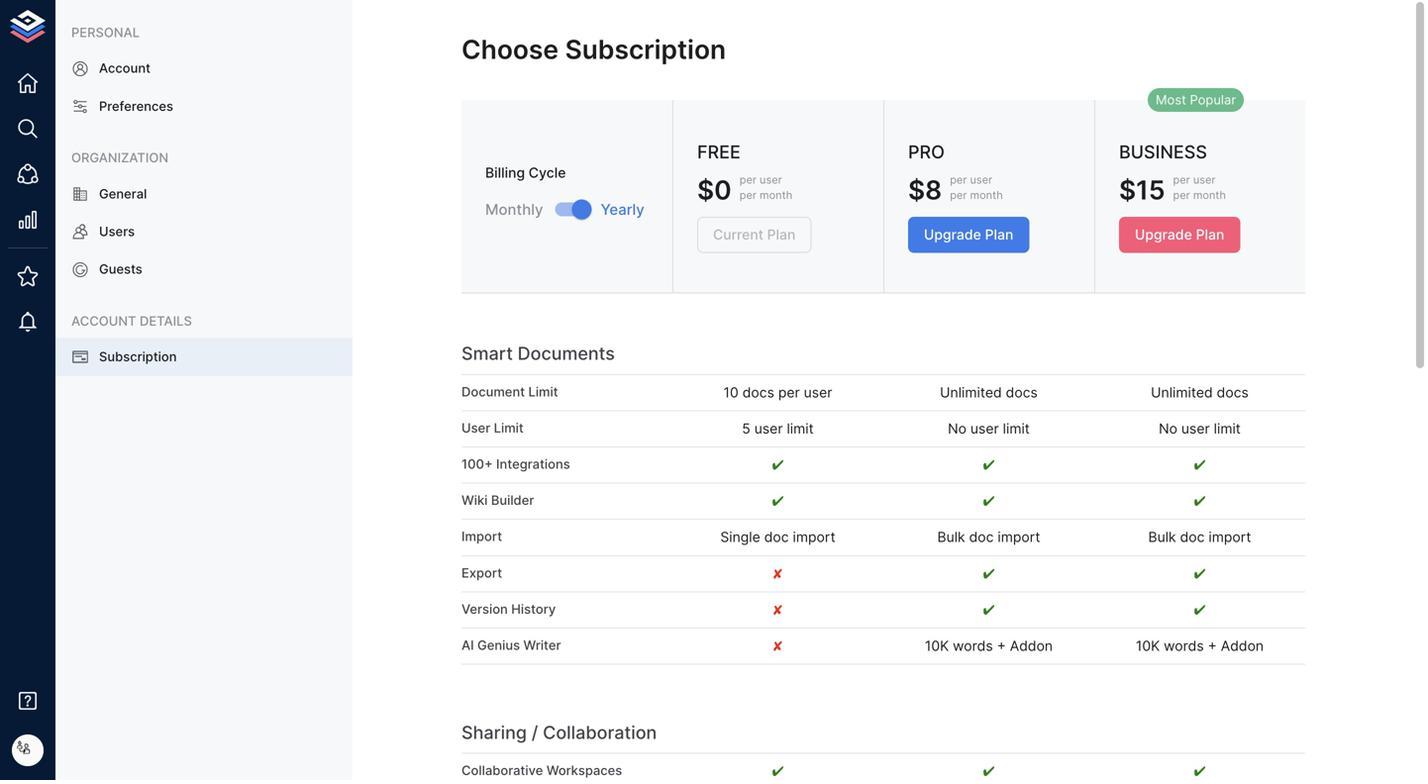 Task type: describe. For each thing, give the bounding box(es) containing it.
ai genius writer
[[462, 638, 561, 653]]

1 addon from the left
[[1010, 638, 1053, 655]]

2 bulk doc import from the left
[[1149, 529, 1252, 546]]

2 plan from the left
[[1196, 226, 1225, 243]]

preferences link
[[55, 88, 353, 125]]

integrations
[[496, 457, 570, 472]]

✘ for genius
[[773, 638, 783, 655]]

limit for 5 user limit
[[494, 420, 524, 436]]

10 docs per user
[[724, 384, 833, 401]]

popular
[[1190, 92, 1237, 107]]

$ for 8
[[908, 175, 925, 206]]

2 docs from the left
[[1006, 384, 1038, 401]]

sharing / collaboration
[[462, 722, 657, 744]]

2 words from the left
[[1164, 638, 1204, 655]]

2 addon from the left
[[1221, 638, 1264, 655]]

1 limit from the left
[[787, 420, 814, 437]]

choose subscription
[[462, 34, 726, 65]]

1 upgrade plan from the left
[[924, 226, 1014, 243]]

1 unlimited docs from the left
[[940, 384, 1038, 401]]

business
[[1119, 141, 1208, 163]]

document
[[462, 384, 525, 400]]

user inside $ 15 per user per month
[[1194, 174, 1216, 186]]

documents
[[518, 343, 615, 365]]

account details
[[71, 313, 192, 329]]

users
[[99, 224, 135, 239]]

collaboration
[[543, 722, 657, 744]]

version
[[462, 602, 508, 617]]

month inside $0 per user per month
[[760, 189, 793, 202]]

most
[[1156, 92, 1187, 107]]

builder
[[491, 493, 534, 508]]

3 doc from the left
[[1180, 529, 1205, 546]]

single
[[721, 529, 761, 546]]

account
[[99, 61, 151, 76]]

general link
[[55, 175, 353, 213]]

1 bulk doc import from the left
[[938, 529, 1041, 546]]

writer
[[524, 638, 561, 653]]

1 upgrade plan button from the left
[[908, 217, 1030, 253]]

general
[[99, 186, 147, 201]]

ai
[[462, 638, 474, 653]]

1 bulk from the left
[[938, 529, 966, 546]]

2 upgrade plan from the left
[[1135, 226, 1225, 243]]

wiki
[[462, 493, 488, 508]]

billing
[[485, 164, 525, 181]]

1 no user limit from the left
[[948, 420, 1030, 437]]

document limit
[[462, 384, 558, 400]]

5 user limit
[[742, 420, 814, 437]]

2 unlimited from the left
[[1151, 384, 1213, 401]]

smart documents
[[462, 343, 615, 365]]

sharing
[[462, 722, 527, 744]]

1 words from the left
[[953, 638, 993, 655]]

$0 per user per month
[[697, 174, 793, 206]]

choose
[[462, 34, 559, 65]]

workspaces
[[547, 764, 622, 779]]

1 vertical spatial subscription
[[99, 349, 177, 365]]

cycle
[[529, 164, 566, 181]]

$ for 15
[[1119, 175, 1136, 206]]

account
[[71, 313, 136, 329]]

import
[[462, 529, 502, 545]]

/
[[532, 722, 538, 744]]

collaborative workspaces
[[462, 764, 622, 779]]

1 10k from the left
[[925, 638, 949, 655]]

✘ for history
[[773, 602, 783, 619]]

user inside $ 8 per user per month
[[970, 174, 993, 186]]

user limit
[[462, 420, 524, 436]]

100+
[[462, 457, 493, 472]]

3 import from the left
[[1209, 529, 1252, 546]]



Task type: vqa. For each thing, say whether or not it's contained in the screenshot.
HELP image to the bottom
no



Task type: locate. For each thing, give the bounding box(es) containing it.
upgrade down $ 15 per user per month
[[1135, 226, 1193, 243]]

month right 15 at right top
[[1194, 189, 1226, 202]]

upgrade plan down $ 15 per user per month
[[1135, 226, 1225, 243]]

2 horizontal spatial limit
[[1214, 420, 1241, 437]]

1 horizontal spatial docs
[[1006, 384, 1038, 401]]

0 horizontal spatial upgrade plan
[[924, 226, 1014, 243]]

2 $ from the left
[[1119, 175, 1136, 206]]

0 vertical spatial limit
[[529, 384, 558, 400]]

history
[[511, 602, 556, 617]]

1 docs from the left
[[743, 384, 775, 401]]

unlimited docs
[[940, 384, 1038, 401], [1151, 384, 1249, 401]]

0 horizontal spatial unlimited
[[940, 384, 1002, 401]]

0 horizontal spatial 10k
[[925, 638, 949, 655]]

0 horizontal spatial doc
[[765, 529, 789, 546]]

collaborative
[[462, 764, 543, 779]]

0 horizontal spatial bulk
[[938, 529, 966, 546]]

limit
[[529, 384, 558, 400], [494, 420, 524, 436]]

1 unlimited from the left
[[940, 384, 1002, 401]]

limit down "smart documents"
[[529, 384, 558, 400]]

+
[[997, 638, 1006, 655], [1208, 638, 1217, 655]]

1 horizontal spatial 10k
[[1136, 638, 1160, 655]]

0 horizontal spatial words
[[953, 638, 993, 655]]

user
[[462, 420, 491, 436]]

$ 8 per user per month
[[908, 174, 1003, 206]]

1 horizontal spatial plan
[[1196, 226, 1225, 243]]

1 horizontal spatial no user limit
[[1159, 420, 1241, 437]]

0 horizontal spatial subscription
[[99, 349, 177, 365]]

docs
[[743, 384, 775, 401], [1006, 384, 1038, 401], [1217, 384, 1249, 401]]

preferences
[[99, 98, 173, 114]]

✘
[[773, 565, 783, 582], [773, 602, 783, 619], [773, 638, 783, 655]]

5
[[742, 420, 751, 437]]

subscription link
[[55, 338, 353, 376]]

1 horizontal spatial +
[[1208, 638, 1217, 655]]

0 horizontal spatial no user limit
[[948, 420, 1030, 437]]

10k words + addon
[[925, 638, 1053, 655], [1136, 638, 1264, 655]]

0 horizontal spatial no
[[948, 420, 967, 437]]

0 horizontal spatial month
[[760, 189, 793, 202]]

upgrade plan button down $ 8 per user per month
[[908, 217, 1030, 253]]

billing cycle
[[485, 164, 566, 181]]

organization
[[71, 150, 168, 166]]

0 horizontal spatial $
[[908, 175, 925, 206]]

1 horizontal spatial doc
[[969, 529, 994, 546]]

$
[[908, 175, 925, 206], [1119, 175, 1136, 206]]

$ down the business
[[1119, 175, 1136, 206]]

1 horizontal spatial bulk
[[1149, 529, 1177, 546]]

0 horizontal spatial 10k words + addon
[[925, 638, 1053, 655]]

1 horizontal spatial addon
[[1221, 638, 1264, 655]]

0 horizontal spatial bulk doc import
[[938, 529, 1041, 546]]

guests link
[[55, 251, 353, 289]]

free
[[697, 141, 741, 163]]

0 horizontal spatial addon
[[1010, 638, 1053, 655]]

1 horizontal spatial no
[[1159, 420, 1178, 437]]

version history
[[462, 602, 556, 617]]

genius
[[478, 638, 520, 653]]

1 upgrade from the left
[[924, 226, 982, 243]]

0 horizontal spatial import
[[793, 529, 836, 546]]

pro
[[908, 141, 945, 163]]

2 horizontal spatial month
[[1194, 189, 1226, 202]]

1 doc from the left
[[765, 529, 789, 546]]

user
[[760, 174, 782, 186], [970, 174, 993, 186], [1194, 174, 1216, 186], [804, 384, 833, 401], [755, 420, 783, 437], [971, 420, 999, 437], [1182, 420, 1210, 437]]

details
[[140, 313, 192, 329]]

$ 15 per user per month
[[1119, 174, 1226, 206]]

3 docs from the left
[[1217, 384, 1249, 401]]

2 horizontal spatial doc
[[1180, 529, 1205, 546]]

2 upgrade plan button from the left
[[1119, 217, 1241, 253]]

most popular
[[1156, 92, 1237, 107]]

8
[[925, 175, 942, 206]]

0 horizontal spatial docs
[[743, 384, 775, 401]]

1 horizontal spatial subscription
[[565, 34, 726, 65]]

words
[[953, 638, 993, 655], [1164, 638, 1204, 655]]

✔
[[772, 457, 784, 474], [983, 457, 995, 474], [1194, 457, 1206, 474], [772, 493, 784, 510], [983, 493, 995, 510], [1194, 493, 1206, 510], [983, 565, 995, 582], [1194, 565, 1206, 582], [983, 602, 995, 619], [1194, 602, 1206, 619], [772, 764, 784, 780], [983, 764, 995, 780], [1194, 764, 1206, 780]]

1 $ from the left
[[908, 175, 925, 206]]

month
[[760, 189, 793, 202], [970, 189, 1003, 202], [1194, 189, 1226, 202]]

1 horizontal spatial unlimited docs
[[1151, 384, 1249, 401]]

2 horizontal spatial import
[[1209, 529, 1252, 546]]

2 10k from the left
[[1136, 638, 1160, 655]]

2 doc from the left
[[969, 529, 994, 546]]

2 no user limit from the left
[[1159, 420, 1241, 437]]

3 month from the left
[[1194, 189, 1226, 202]]

month for 8
[[970, 189, 1003, 202]]

1 horizontal spatial limit
[[529, 384, 558, 400]]

doc
[[765, 529, 789, 546], [969, 529, 994, 546], [1180, 529, 1205, 546]]

month for 15
[[1194, 189, 1226, 202]]

plan down $ 15 per user per month
[[1196, 226, 1225, 243]]

month inside $ 8 per user per month
[[970, 189, 1003, 202]]

1 horizontal spatial import
[[998, 529, 1041, 546]]

upgrade plan
[[924, 226, 1014, 243], [1135, 226, 1225, 243]]

1 horizontal spatial upgrade
[[1135, 226, 1193, 243]]

1 horizontal spatial 10k words + addon
[[1136, 638, 1264, 655]]

0 horizontal spatial unlimited docs
[[940, 384, 1038, 401]]

2 vertical spatial ✘
[[773, 638, 783, 655]]

addon
[[1010, 638, 1053, 655], [1221, 638, 1264, 655]]

no
[[948, 420, 967, 437], [1159, 420, 1178, 437]]

2 ✘ from the top
[[773, 602, 783, 619]]

1 horizontal spatial bulk doc import
[[1149, 529, 1252, 546]]

0 horizontal spatial limit
[[787, 420, 814, 437]]

1 horizontal spatial upgrade plan button
[[1119, 217, 1241, 253]]

2 import from the left
[[998, 529, 1041, 546]]

$ inside $ 8 per user per month
[[908, 175, 925, 206]]

0 horizontal spatial upgrade
[[924, 226, 982, 243]]

monthly
[[485, 201, 543, 218]]

1 horizontal spatial $
[[1119, 175, 1136, 206]]

personal
[[71, 25, 140, 40]]

2 + from the left
[[1208, 638, 1217, 655]]

limit right user
[[494, 420, 524, 436]]

bulk
[[938, 529, 966, 546], [1149, 529, 1177, 546]]

no user limit
[[948, 420, 1030, 437], [1159, 420, 1241, 437]]

month right 8
[[970, 189, 1003, 202]]

user inside $0 per user per month
[[760, 174, 782, 186]]

0 horizontal spatial limit
[[494, 420, 524, 436]]

10
[[724, 384, 739, 401]]

guests
[[99, 262, 142, 277]]

1 ✘ from the top
[[773, 565, 783, 582]]

0 horizontal spatial plan
[[985, 226, 1014, 243]]

per
[[740, 174, 757, 186], [950, 174, 967, 186], [1173, 174, 1191, 186], [740, 189, 757, 202], [950, 189, 967, 202], [1173, 189, 1191, 202], [778, 384, 800, 401]]

subscription
[[565, 34, 726, 65], [99, 349, 177, 365]]

import
[[793, 529, 836, 546], [998, 529, 1041, 546], [1209, 529, 1252, 546]]

2 no from the left
[[1159, 420, 1178, 437]]

1 horizontal spatial words
[[1164, 638, 1204, 655]]

2 10k words + addon from the left
[[1136, 638, 1264, 655]]

unlimited
[[940, 384, 1002, 401], [1151, 384, 1213, 401]]

limit
[[787, 420, 814, 437], [1003, 420, 1030, 437], [1214, 420, 1241, 437]]

3 limit from the left
[[1214, 420, 1241, 437]]

$ down pro
[[908, 175, 925, 206]]

1 horizontal spatial limit
[[1003, 420, 1030, 437]]

100+ integrations
[[462, 457, 570, 472]]

1 plan from the left
[[985, 226, 1014, 243]]

1 import from the left
[[793, 529, 836, 546]]

plan down $ 8 per user per month
[[985, 226, 1014, 243]]

1 vertical spatial limit
[[494, 420, 524, 436]]

0 horizontal spatial upgrade plan button
[[908, 217, 1030, 253]]

smart
[[462, 343, 513, 365]]

1 horizontal spatial upgrade plan
[[1135, 226, 1225, 243]]

2 bulk from the left
[[1149, 529, 1177, 546]]

1 no from the left
[[948, 420, 967, 437]]

upgrade plan down $ 8 per user per month
[[924, 226, 1014, 243]]

2 upgrade from the left
[[1135, 226, 1193, 243]]

3 ✘ from the top
[[773, 638, 783, 655]]

wiki builder
[[462, 493, 534, 508]]

bulk doc import
[[938, 529, 1041, 546], [1149, 529, 1252, 546]]

1 vertical spatial ✘
[[773, 602, 783, 619]]

0 horizontal spatial +
[[997, 638, 1006, 655]]

plan
[[985, 226, 1014, 243], [1196, 226, 1225, 243]]

account link
[[55, 50, 353, 88]]

1 month from the left
[[760, 189, 793, 202]]

2 limit from the left
[[1003, 420, 1030, 437]]

users link
[[55, 213, 353, 251]]

month inside $ 15 per user per month
[[1194, 189, 1226, 202]]

$ inside $ 15 per user per month
[[1119, 175, 1136, 206]]

0 vertical spatial ✘
[[773, 565, 783, 582]]

upgrade plan button down $ 15 per user per month
[[1119, 217, 1241, 253]]

15
[[1136, 175, 1166, 206]]

1 horizontal spatial month
[[970, 189, 1003, 202]]

1 10k words + addon from the left
[[925, 638, 1053, 655]]

2 month from the left
[[970, 189, 1003, 202]]

1 horizontal spatial unlimited
[[1151, 384, 1213, 401]]

10k
[[925, 638, 949, 655], [1136, 638, 1160, 655]]

single doc import
[[721, 529, 836, 546]]

$0
[[697, 175, 732, 206]]

1 + from the left
[[997, 638, 1006, 655]]

2 horizontal spatial docs
[[1217, 384, 1249, 401]]

upgrade plan button
[[908, 217, 1030, 253], [1119, 217, 1241, 253]]

limit for 10 docs per user
[[529, 384, 558, 400]]

month right "$0"
[[760, 189, 793, 202]]

export
[[462, 565, 502, 581]]

0 vertical spatial subscription
[[565, 34, 726, 65]]

yearly
[[601, 201, 645, 218]]

upgrade
[[924, 226, 982, 243], [1135, 226, 1193, 243]]

2 unlimited docs from the left
[[1151, 384, 1249, 401]]

upgrade down $ 8 per user per month
[[924, 226, 982, 243]]



